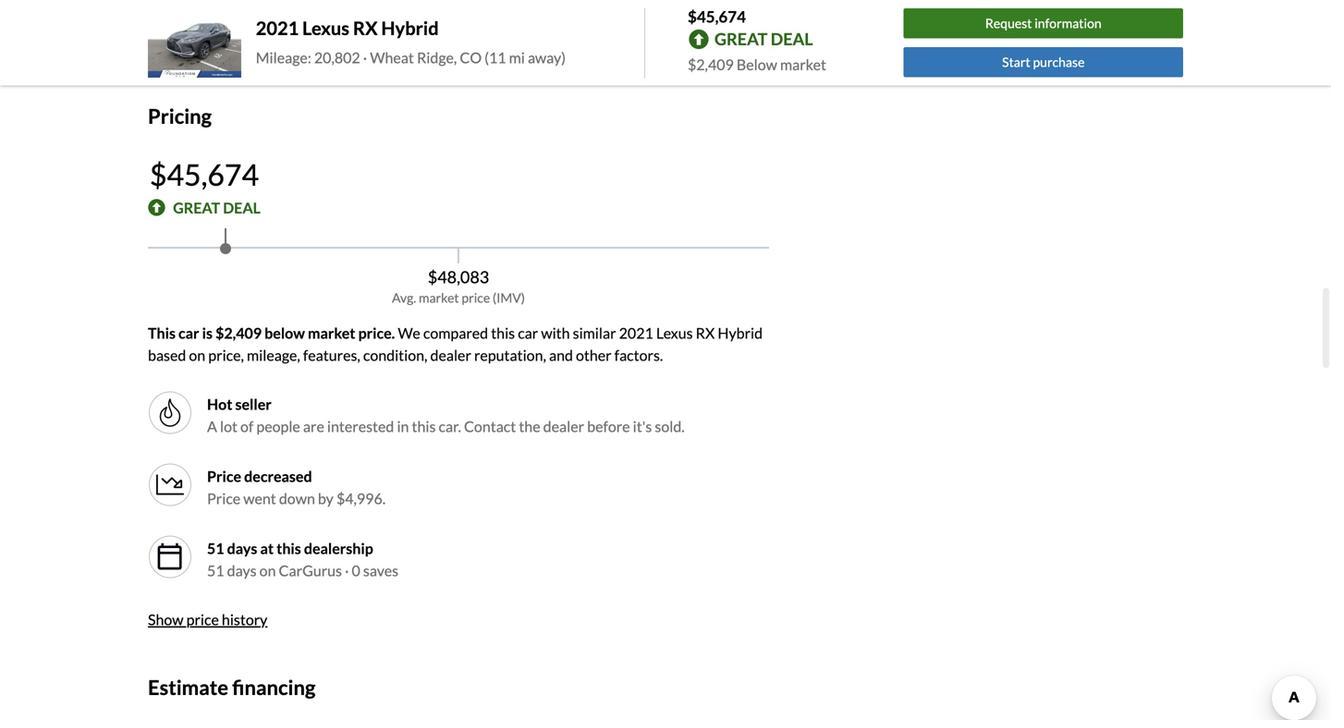 Task type: describe. For each thing, give the bounding box(es) containing it.
price,
[[208, 346, 244, 364]]

are
[[303, 417, 324, 435]]

similar
[[573, 324, 616, 342]]

2 days from the top
[[227, 561, 257, 579]]

vehicle
[[177, 2, 225, 20]]

on inside we compared this car with similar 2021 lexus rx hybrid based on price, mileage, features, condition, dealer reputation, and other factors.
[[189, 346, 205, 364]]

vehicle has one previous owner.
[[177, 2, 382, 20]]

by
[[318, 489, 334, 507]]

1 days from the top
[[227, 539, 257, 557]]

interested
[[327, 417, 394, 435]]

decreased
[[244, 467, 312, 485]]

reputation,
[[474, 346, 546, 364]]

lexus inside the 2021 lexus rx hybrid mileage: 20,802 · wheat ridge, co (11 mi away)
[[302, 17, 349, 39]]

1 horizontal spatial on
[[213, 39, 229, 57]]

hot seller image
[[155, 398, 185, 427]]

price inside $48,083 avg. market price (imv)
[[462, 290, 490, 305]]

at
[[260, 539, 274, 557]]

in
[[397, 417, 409, 435]]

1 horizontal spatial history
[[404, 39, 450, 57]]

save 20% on the full autocheck vehicle history report image
[[498, 41, 516, 59]]

mileage:
[[256, 48, 311, 66]]

the inside hot seller a lot of people are interested in this car. contact the dealer before it's sold.
[[519, 417, 540, 435]]

0 horizontal spatial history
[[222, 610, 268, 628]]

before
[[587, 417, 630, 435]]

2021 inside the 2021 lexus rx hybrid mileage: 20,802 · wheat ridge, co (11 mi away)
[[256, 17, 299, 39]]

this inside we compared this car with similar 2021 lexus rx hybrid based on price, mileage, features, condition, dealer reputation, and other factors.
[[491, 324, 515, 342]]

lexus inside we compared this car with similar 2021 lexus rx hybrid based on price, mileage, features, condition, dealer reputation, and other factors.
[[656, 324, 693, 342]]

co
[[460, 48, 482, 66]]

hybrid inside the 2021 lexus rx hybrid mileage: 20,802 · wheat ridge, co (11 mi away)
[[381, 17, 439, 39]]

based
[[148, 346, 186, 364]]

2 vertical spatial market
[[308, 324, 355, 342]]

down
[[279, 489, 315, 507]]

mi
[[509, 48, 525, 66]]

20,802
[[314, 48, 360, 66]]

deal
[[223, 199, 261, 217]]

dealership
[[304, 539, 373, 557]]

factors.
[[614, 346, 663, 364]]

request
[[985, 15, 1032, 31]]

$2,409 below market
[[688, 55, 826, 73]]

it's
[[633, 417, 652, 435]]

people
[[256, 417, 300, 435]]

price decreased price went down by $4,996.
[[207, 467, 386, 507]]

2 price from the top
[[207, 489, 241, 507]]

cargurus
[[279, 561, 342, 579]]

sold.
[[655, 417, 685, 435]]

away)
[[528, 48, 566, 66]]

car.
[[439, 417, 461, 435]]

compared
[[423, 324, 488, 342]]

went
[[243, 489, 276, 507]]

51 days at this dealership 51 days on cargurus · 0 saves
[[207, 539, 398, 579]]

great deal
[[715, 29, 813, 49]]

pricing
[[148, 104, 212, 128]]

a
[[207, 417, 217, 435]]

hot
[[207, 395, 232, 413]]

show price history
[[148, 610, 268, 628]]

0 horizontal spatial $2,409
[[215, 324, 262, 342]]

show
[[148, 610, 184, 628]]

features,
[[303, 346, 360, 364]]

we
[[398, 324, 420, 342]]

2021 lexus rx hybrid image
[[148, 8, 241, 78]]

report
[[453, 39, 494, 57]]

(11
[[485, 48, 506, 66]]

we compared this car with similar 2021 lexus rx hybrid based on price, mileage, features, condition, dealer reputation, and other factors.
[[148, 324, 763, 364]]

rx inside we compared this car with similar 2021 lexus rx hybrid based on price, mileage, features, condition, dealer reputation, and other factors.
[[696, 324, 715, 342]]

20%
[[181, 39, 210, 57]]

on inside 51 days at this dealership 51 days on cargurus · 0 saves
[[259, 561, 276, 579]]

condition,
[[363, 346, 427, 364]]

· inside 51 days at this dealership 51 days on cargurus · 0 saves
[[345, 561, 349, 579]]

wheat
[[370, 48, 414, 66]]

request information button
[[904, 9, 1183, 39]]

1 car from the left
[[178, 324, 199, 342]]

has
[[228, 2, 250, 20]]

vehicle
[[356, 39, 401, 57]]

avg.
[[392, 290, 416, 305]]

autocheck
[[280, 39, 353, 57]]

previous
[[280, 2, 336, 20]]

$4,996.
[[336, 489, 386, 507]]

great
[[173, 199, 220, 217]]

show price history link
[[148, 610, 268, 628]]



Task type: vqa. For each thing, say whether or not it's contained in the screenshot.
bottommost "trade-"
no



Task type: locate. For each thing, give the bounding box(es) containing it.
the
[[232, 39, 253, 57], [519, 417, 540, 435]]

lot
[[220, 417, 238, 435]]

price decreased image
[[148, 462, 192, 507], [155, 470, 185, 499]]

deal
[[771, 29, 813, 49]]

1 vertical spatial on
[[189, 346, 205, 364]]

the inside save 20% on the full autocheck vehicle history report link
[[232, 39, 253, 57]]

market for $2,409
[[780, 55, 826, 73]]

history up estimate financing
[[222, 610, 268, 628]]

market inside $48,083 avg. market price (imv)
[[419, 290, 459, 305]]

below
[[737, 55, 777, 73]]

2 horizontal spatial this
[[491, 324, 515, 342]]

2021 up the 'full'
[[256, 17, 299, 39]]

hybrid inside we compared this car with similar 2021 lexus rx hybrid based on price, mileage, features, condition, dealer reputation, and other factors.
[[718, 324, 763, 342]]

this inside hot seller a lot of people are interested in this car. contact the dealer before it's sold.
[[412, 417, 436, 435]]

this car is $2,409 below market price.
[[148, 324, 395, 342]]

2 51 from the top
[[207, 561, 224, 579]]

1 horizontal spatial rx
[[696, 324, 715, 342]]

2021 lexus rx hybrid mileage: 20,802 · wheat ridge, co (11 mi away)
[[256, 17, 566, 66]]

great
[[715, 29, 768, 49]]

on
[[213, 39, 229, 57], [189, 346, 205, 364], [259, 561, 276, 579]]

and
[[549, 346, 573, 364]]

car left with
[[518, 324, 538, 342]]

$48,083
[[428, 266, 489, 287]]

below
[[265, 324, 305, 342]]

·
[[363, 48, 367, 66], [345, 561, 349, 579]]

$2,409 up price,
[[215, 324, 262, 342]]

save 20% on the full autocheck vehicle history report
[[148, 39, 494, 57]]

1 vertical spatial 51
[[207, 561, 224, 579]]

1 horizontal spatial ·
[[363, 48, 367, 66]]

2 horizontal spatial market
[[780, 55, 826, 73]]

0 vertical spatial $45,674
[[688, 7, 746, 26]]

51
[[207, 539, 224, 557], [207, 561, 224, 579]]

car left is
[[178, 324, 199, 342]]

1 vertical spatial market
[[419, 290, 459, 305]]

price down lot
[[207, 467, 241, 485]]

this right at
[[277, 539, 301, 557]]

days
[[227, 539, 257, 557], [227, 561, 257, 579]]

dealer inside we compared this car with similar 2021 lexus rx hybrid based on price, mileage, features, condition, dealer reputation, and other factors.
[[430, 346, 471, 364]]

0 horizontal spatial hybrid
[[381, 17, 439, 39]]

price.
[[358, 324, 395, 342]]

· inside the 2021 lexus rx hybrid mileage: 20,802 · wheat ridge, co (11 mi away)
[[363, 48, 367, 66]]

1 horizontal spatial dealer
[[543, 417, 584, 435]]

2 vertical spatial this
[[277, 539, 301, 557]]

1 vertical spatial this
[[412, 417, 436, 435]]

the right contact
[[519, 417, 540, 435]]

51 days at this dealership image
[[148, 535, 192, 579], [155, 542, 185, 572]]

0 vertical spatial $2,409
[[688, 55, 734, 73]]

0 horizontal spatial the
[[232, 39, 253, 57]]

one
[[253, 2, 277, 20]]

saves
[[363, 561, 398, 579]]

2 horizontal spatial on
[[259, 561, 276, 579]]

request information
[[985, 15, 1102, 31]]

0
[[352, 561, 360, 579]]

save
[[148, 39, 178, 57]]

1 horizontal spatial 2021
[[619, 324, 653, 342]]

0 vertical spatial days
[[227, 539, 257, 557]]

1 vertical spatial ·
[[345, 561, 349, 579]]

1 price from the top
[[207, 467, 241, 485]]

1 vertical spatial lexus
[[656, 324, 693, 342]]

lexus up save 20% on the full autocheck vehicle history report
[[302, 17, 349, 39]]

rx inside the 2021 lexus rx hybrid mileage: 20,802 · wheat ridge, co (11 mi away)
[[353, 17, 378, 39]]

51 left at
[[207, 539, 224, 557]]

dealer
[[430, 346, 471, 364], [543, 417, 584, 435]]

1 vertical spatial price
[[207, 489, 241, 507]]

0 horizontal spatial ·
[[345, 561, 349, 579]]

0 vertical spatial history
[[404, 39, 450, 57]]

2021 up factors. on the left of the page
[[619, 324, 653, 342]]

of
[[240, 417, 254, 435]]

contact
[[464, 417, 516, 435]]

0 vertical spatial ·
[[363, 48, 367, 66]]

price
[[207, 467, 241, 485], [207, 489, 241, 507]]

$45,674 for $2,409
[[688, 7, 746, 26]]

financing
[[232, 675, 316, 699]]

51 up show price history link
[[207, 561, 224, 579]]

full
[[256, 39, 277, 57]]

1 vertical spatial days
[[227, 561, 257, 579]]

is
[[202, 324, 213, 342]]

1 vertical spatial rx
[[696, 324, 715, 342]]

on down at
[[259, 561, 276, 579]]

1 51 from the top
[[207, 539, 224, 557]]

estimate financing
[[148, 675, 316, 699]]

this right in
[[412, 417, 436, 435]]

1 vertical spatial 2021
[[619, 324, 653, 342]]

market down $48,083
[[419, 290, 459, 305]]

1 horizontal spatial market
[[419, 290, 459, 305]]

market for $48,083
[[419, 290, 459, 305]]

1 vertical spatial $45,674
[[150, 156, 259, 192]]

0 horizontal spatial price
[[186, 610, 219, 628]]

0 horizontal spatial dealer
[[430, 346, 471, 364]]

0 vertical spatial 2021
[[256, 17, 299, 39]]

2 car from the left
[[518, 324, 538, 342]]

estimate
[[148, 675, 228, 699]]

0 vertical spatial the
[[232, 39, 253, 57]]

hybrid
[[381, 17, 439, 39], [718, 324, 763, 342]]

2 vertical spatial on
[[259, 561, 276, 579]]

price right show
[[186, 610, 219, 628]]

dealer inside hot seller a lot of people are interested in this car. contact the dealer before it's sold.
[[543, 417, 584, 435]]

1 vertical spatial dealer
[[543, 417, 584, 435]]

on down is
[[189, 346, 205, 364]]

market
[[780, 55, 826, 73], [419, 290, 459, 305], [308, 324, 355, 342]]

on right 20%
[[213, 39, 229, 57]]

1 vertical spatial history
[[222, 610, 268, 628]]

1 horizontal spatial this
[[412, 417, 436, 435]]

hot seller image
[[148, 390, 192, 435]]

other
[[576, 346, 612, 364]]

car inside we compared this car with similar 2021 lexus rx hybrid based on price, mileage, features, condition, dealer reputation, and other factors.
[[518, 324, 538, 342]]

1 horizontal spatial hybrid
[[718, 324, 763, 342]]

dealer left before
[[543, 417, 584, 435]]

the left the 'full'
[[232, 39, 253, 57]]

0 horizontal spatial $45,674
[[150, 156, 259, 192]]

0 horizontal spatial on
[[189, 346, 205, 364]]

0 horizontal spatial this
[[277, 539, 301, 557]]

days up show price history link
[[227, 561, 257, 579]]

0 vertical spatial on
[[213, 39, 229, 57]]

1 horizontal spatial car
[[518, 324, 538, 342]]

ridge,
[[417, 48, 457, 66]]

start purchase
[[1002, 54, 1085, 70]]

0 vertical spatial price
[[462, 290, 490, 305]]

great deal
[[173, 199, 261, 217]]

lexus
[[302, 17, 349, 39], [656, 324, 693, 342]]

with
[[541, 324, 570, 342]]

1 vertical spatial price
[[186, 610, 219, 628]]

1 horizontal spatial price
[[462, 290, 490, 305]]

0 vertical spatial rx
[[353, 17, 378, 39]]

0 vertical spatial dealer
[[430, 346, 471, 364]]

price left went
[[207, 489, 241, 507]]

this inside 51 days at this dealership 51 days on cargurus · 0 saves
[[277, 539, 301, 557]]

price down $48,083
[[462, 290, 490, 305]]

information
[[1035, 15, 1102, 31]]

days left at
[[227, 539, 257, 557]]

this up reputation,
[[491, 324, 515, 342]]

(imv)
[[493, 290, 525, 305]]

0 horizontal spatial market
[[308, 324, 355, 342]]

market down deal
[[780, 55, 826, 73]]

hot seller a lot of people are interested in this car. contact the dealer before it's sold.
[[207, 395, 685, 435]]

great deal image
[[148, 199, 166, 217]]

0 horizontal spatial car
[[178, 324, 199, 342]]

0 horizontal spatial 2021
[[256, 17, 299, 39]]

this
[[491, 324, 515, 342], [412, 417, 436, 435], [277, 539, 301, 557]]

0 horizontal spatial rx
[[353, 17, 378, 39]]

history left co
[[404, 39, 450, 57]]

1 vertical spatial $2,409
[[215, 324, 262, 342]]

seller
[[235, 395, 272, 413]]

lexus up factors. on the left of the page
[[656, 324, 693, 342]]

purchase
[[1033, 54, 1085, 70]]

0 vertical spatial 51
[[207, 539, 224, 557]]

0 vertical spatial market
[[780, 55, 826, 73]]

0 vertical spatial lexus
[[302, 17, 349, 39]]

1 vertical spatial hybrid
[[718, 324, 763, 342]]

rx
[[353, 17, 378, 39], [696, 324, 715, 342]]

market up features,
[[308, 324, 355, 342]]

1 vertical spatial the
[[519, 417, 540, 435]]

$45,674 for great deal
[[150, 156, 259, 192]]

· left wheat
[[363, 48, 367, 66]]

0 horizontal spatial lexus
[[302, 17, 349, 39]]

$2,409
[[688, 55, 734, 73], [215, 324, 262, 342]]

this
[[148, 324, 176, 342]]

· left 0
[[345, 561, 349, 579]]

1 horizontal spatial the
[[519, 417, 540, 435]]

owner.
[[339, 2, 382, 20]]

mileage,
[[247, 346, 300, 364]]

0 vertical spatial this
[[491, 324, 515, 342]]

dealer down compared
[[430, 346, 471, 364]]

$45,674
[[688, 7, 746, 26], [150, 156, 259, 192]]

0 vertical spatial price
[[207, 467, 241, 485]]

$48,083 avg. market price (imv)
[[392, 266, 525, 305]]

1 horizontal spatial lexus
[[656, 324, 693, 342]]

save 20% on the full autocheck vehicle history report link
[[148, 39, 516, 59]]

$2,409 down great
[[688, 55, 734, 73]]

history
[[404, 39, 450, 57], [222, 610, 268, 628]]

1 horizontal spatial $2,409
[[688, 55, 734, 73]]

1 horizontal spatial $45,674
[[688, 7, 746, 26]]

start
[[1002, 54, 1031, 70]]

2021 inside we compared this car with similar 2021 lexus rx hybrid based on price, mileage, features, condition, dealer reputation, and other factors.
[[619, 324, 653, 342]]

0 vertical spatial hybrid
[[381, 17, 439, 39]]

start purchase button
[[904, 47, 1183, 77]]



